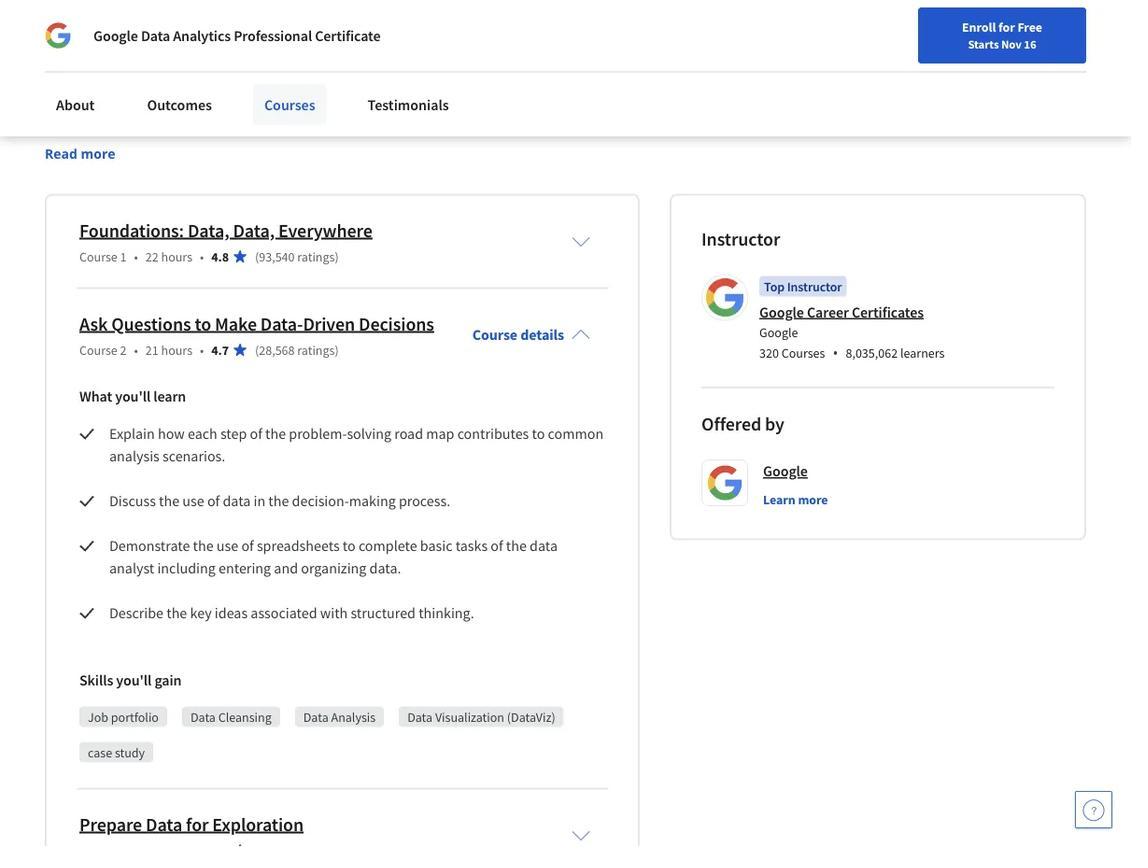 Task type: describe. For each thing, give the bounding box(es) containing it.
data for data cleansing
[[191, 709, 216, 726]]

describe
[[109, 605, 164, 623]]

( 93,540 ratings )
[[255, 249, 339, 265]]

use for spreadsheets
[[217, 537, 239, 556]]

make
[[215, 313, 257, 336]]

more for read more
[[81, 145, 115, 163]]

data analysis
[[304, 709, 376, 726]]

a inside there are 483,000 open jobs in data analytics with a median entry-level salary of $92,000.¹
[[141, 140, 149, 159]]

16
[[1025, 36, 1037, 51]]

top
[[223, 118, 244, 136]]

have
[[459, 95, 490, 114]]

data.
[[370, 560, 401, 579]]

career
[[157, 73, 197, 92]]

(dataviz)
[[507, 709, 556, 726]]

for for prepare
[[97, 73, 114, 92]]

to inside explain how each step of the problem-solving road map contributes to common analysis scenarios.
[[532, 425, 545, 444]]

map
[[426, 425, 455, 444]]

of inside "prepare for a new career in the high-growth field of data analytics, no experience or degree required. get professional training designed by google and have the opportunity to connect with top employers."
[[348, 73, 361, 92]]

case
[[88, 745, 112, 762]]

open
[[440, 118, 473, 136]]

more for learn more
[[799, 492, 829, 508]]

problem-
[[289, 425, 347, 444]]

offered
[[702, 413, 762, 436]]

how
[[158, 425, 185, 444]]

with inside "prepare for a new career in the high-growth field of data analytics, no experience or degree required. get professional training designed by google and have the opportunity to connect with top employers."
[[192, 118, 220, 136]]

you'll for learn
[[115, 388, 151, 407]]

instructor inside the top instructor google career certificates google 320 courses • 8,035,062 learners
[[788, 278, 843, 295]]

growth
[[270, 73, 315, 92]]

data for data visualization (dataviz)
[[408, 709, 433, 726]]

prepare for a new career in the high-growth field of data analytics, no experience or degree required. get professional training designed by google and have the opportunity to connect with top employers.
[[45, 73, 564, 136]]

4.7
[[212, 342, 229, 359]]

top instructor google career certificates google 320 courses • 8,035,062 learners
[[760, 278, 945, 364]]

) for make
[[335, 342, 339, 359]]

everywhere
[[279, 219, 373, 243]]

to left make
[[195, 313, 211, 336]]

about
[[56, 95, 95, 114]]

google up the 320
[[760, 325, 799, 342]]

level
[[245, 140, 277, 159]]

enroll
[[963, 19, 997, 36]]

( for make
[[255, 342, 259, 359]]

portfolio
[[111, 709, 159, 726]]

skills
[[79, 672, 113, 691]]

the left key
[[167, 605, 187, 623]]

8
[[323, 15, 336, 48]]

are
[[360, 118, 382, 136]]

tasks
[[456, 537, 488, 556]]

about link
[[45, 84, 106, 125]]

contributes
[[458, 425, 529, 444]]

job portfolio
[[88, 709, 159, 726]]

enroll for free starts nov 16
[[963, 19, 1043, 51]]

google down top on the right of the page
[[760, 303, 805, 322]]

ask questions to make data-driven decisions link
[[79, 313, 435, 336]]

details
[[521, 326, 565, 345]]

what
[[79, 388, 112, 407]]

1 horizontal spatial certificate
[[315, 26, 381, 45]]

$92,000.¹
[[340, 140, 402, 159]]

case study
[[88, 745, 145, 762]]

professional
[[175, 95, 252, 114]]

experience
[[476, 73, 545, 92]]

of inside explain how each step of the problem-solving road map contributes to common analysis scenarios.
[[250, 425, 263, 444]]

offered by
[[702, 413, 785, 436]]

road
[[395, 425, 423, 444]]

the inside explain how each step of the problem-solving road map contributes to common analysis scenarios.
[[266, 425, 286, 444]]

new
[[128, 73, 154, 92]]

top
[[765, 278, 785, 295]]

complete
[[359, 537, 417, 556]]

foundations: data, data, everywhere link
[[79, 219, 373, 243]]

analyst
[[109, 560, 154, 579]]

1
[[120, 249, 127, 265]]

data inside there are 483,000 open jobs in data analytics with a median entry-level salary of $92,000.¹
[[522, 118, 552, 136]]

there
[[319, 118, 357, 136]]

course for ask questions to make data-driven decisions
[[79, 342, 118, 359]]

learn more button
[[764, 491, 829, 509]]

opportunity
[[45, 118, 120, 136]]

get
[[151, 95, 172, 114]]

google link
[[764, 460, 808, 483]]

for for enroll
[[999, 19, 1016, 36]]

the left decision-
[[269, 493, 289, 511]]

free
[[1018, 19, 1043, 36]]

• inside the top instructor google career certificates google 320 courses • 8,035,062 learners
[[833, 343, 839, 364]]

of inside there are 483,000 open jobs in data analytics with a median entry-level salary of $92,000.¹
[[323, 140, 337, 159]]

median
[[152, 140, 201, 159]]

thinking.
[[419, 605, 474, 623]]

step
[[221, 425, 247, 444]]

22
[[146, 249, 159, 265]]

required.
[[91, 95, 148, 114]]

employers.
[[247, 118, 316, 136]]

• right 1
[[134, 249, 138, 265]]

starts
[[969, 36, 1000, 51]]

use for data
[[183, 493, 204, 511]]

1 horizontal spatial for
[[186, 814, 209, 837]]

google up learn
[[764, 463, 808, 481]]

• left 4.8
[[200, 249, 204, 265]]

foundations:
[[79, 219, 184, 243]]

1 data, from the left
[[188, 219, 230, 243]]

320
[[760, 345, 780, 362]]

certificates
[[852, 303, 924, 322]]

learners
[[901, 345, 945, 362]]

degree
[[45, 95, 88, 114]]

ratings for make
[[298, 342, 335, 359]]

read more
[[45, 145, 115, 163]]

2 data, from the left
[[233, 219, 275, 243]]

help center image
[[1083, 799, 1106, 822]]

1 horizontal spatial professional
[[234, 26, 312, 45]]

data visualization (dataviz)
[[408, 709, 556, 726]]

the up professional
[[214, 73, 235, 92]]

decisions
[[359, 313, 435, 336]]

driven
[[303, 313, 355, 336]]

to inside demonstrate the use of spreadsheets to complete basic tasks of the data analyst including entering and organizing data.
[[343, 537, 356, 556]]

analysis
[[109, 448, 160, 466]]

ideas
[[215, 605, 248, 623]]

analytics,
[[395, 73, 454, 92]]



Task type: vqa. For each thing, say whether or not it's contained in the screenshot.
"Reviews" link
no



Task type: locate. For each thing, give the bounding box(es) containing it.
1 horizontal spatial data,
[[233, 219, 275, 243]]

courses inside the top instructor google career certificates google 320 courses • 8,035,062 learners
[[782, 345, 826, 362]]

1 vertical spatial (
[[255, 342, 259, 359]]

to up organizing
[[343, 537, 356, 556]]

2
[[120, 342, 127, 359]]

by inside "prepare for a new career in the high-growth field of data analytics, no experience or degree required. get professional training designed by google and have the opportunity to connect with top employers."
[[367, 95, 382, 114]]

gain
[[155, 672, 182, 691]]

course left 1
[[79, 249, 118, 265]]

data down the scenarios.
[[223, 493, 251, 511]]

analysis
[[331, 709, 376, 726]]

explain
[[109, 425, 155, 444]]

1 vertical spatial with
[[108, 140, 138, 159]]

more inside button
[[81, 145, 115, 163]]

1 vertical spatial in
[[506, 118, 519, 136]]

organizing
[[301, 560, 367, 579]]

course for foundations: data, data, everywhere
[[79, 249, 118, 265]]

to
[[123, 118, 136, 136], [195, 313, 211, 336], [532, 425, 545, 444], [343, 537, 356, 556]]

more inside 'button'
[[799, 492, 829, 508]]

coursera image
[[15, 15, 134, 45]]

) for everywhere
[[335, 249, 339, 265]]

spreadsheets
[[257, 537, 340, 556]]

more
[[81, 145, 115, 163], [799, 492, 829, 508]]

courses down 'growth'
[[264, 95, 316, 114]]

certificate up high-
[[188, 15, 304, 48]]

course inside dropdown button
[[473, 326, 518, 345]]

prepare down case study at the bottom left
[[79, 814, 142, 837]]

1 vertical spatial )
[[335, 342, 339, 359]]

course details button
[[458, 300, 606, 371]]

data inside "prepare for a new career in the high-growth field of data analytics, no experience or degree required. get professional training designed by google and have the opportunity to connect with top employers."
[[364, 73, 392, 92]]

courses right the 320
[[782, 345, 826, 362]]

training
[[255, 95, 304, 114]]

by right offered
[[766, 413, 785, 436]]

0 horizontal spatial data,
[[188, 219, 230, 243]]

1 horizontal spatial by
[[766, 413, 785, 436]]

prepare for prepare for a new career in the high-growth field of data analytics, no experience or degree required. get professional training designed by google and have the opportunity to connect with top employers.
[[45, 73, 94, 92]]

certificate up field
[[315, 26, 381, 45]]

0 vertical spatial by
[[367, 95, 382, 114]]

0 vertical spatial more
[[81, 145, 115, 163]]

in
[[200, 73, 211, 92], [506, 118, 519, 136], [254, 493, 266, 511]]

hours right 21
[[161, 342, 193, 359]]

1 vertical spatial hours
[[161, 342, 193, 359]]

0 vertical spatial a
[[117, 73, 125, 92]]

0 vertical spatial you'll
[[115, 388, 151, 407]]

0 vertical spatial use
[[183, 493, 204, 511]]

and up open
[[432, 95, 457, 114]]

1 horizontal spatial in
[[254, 493, 266, 511]]

( for everywhere
[[255, 249, 259, 265]]

1 horizontal spatial instructor
[[788, 278, 843, 295]]

google career certificates link
[[760, 303, 924, 322]]

1 horizontal spatial courses
[[782, 345, 826, 362]]

0 horizontal spatial by
[[367, 95, 382, 114]]

2 horizontal spatial in
[[506, 118, 519, 136]]

and down spreadsheets
[[274, 560, 298, 579]]

a inside "prepare for a new career in the high-growth field of data analytics, no experience or degree required. get professional training designed by google and have the opportunity to connect with top employers."
[[117, 73, 125, 92]]

• right 2
[[134, 342, 138, 359]]

0 vertical spatial (
[[255, 249, 259, 265]]

skills you'll gain
[[79, 672, 182, 691]]

of down the scenarios.
[[207, 493, 220, 511]]

2 horizontal spatial for
[[999, 19, 1016, 36]]

for up required.
[[97, 73, 114, 92]]

data right jobs
[[522, 118, 552, 136]]

jobs
[[476, 118, 503, 136]]

course
[[79, 249, 118, 265], [473, 326, 518, 345], [79, 342, 118, 359]]

with down organizing
[[320, 605, 348, 623]]

foundations: data, data, everywhere
[[79, 219, 373, 243]]

basic
[[420, 537, 453, 556]]

1 horizontal spatial a
[[141, 140, 149, 159]]

entering
[[219, 560, 271, 579]]

professional
[[45, 15, 183, 48], [234, 26, 312, 45]]

1 horizontal spatial use
[[217, 537, 239, 556]]

explain how each step of the problem-solving road map contributes to common analysis scenarios.
[[109, 425, 607, 466]]

2 ( from the top
[[255, 342, 259, 359]]

0 vertical spatial )
[[335, 249, 339, 265]]

course details
[[473, 326, 565, 345]]

0 horizontal spatial courses
[[264, 95, 316, 114]]

course left details
[[473, 326, 518, 345]]

google career certificates image
[[705, 278, 746, 319]]

for left exploration
[[186, 814, 209, 837]]

high-
[[238, 73, 270, 92]]

1 ratings from the top
[[298, 249, 335, 265]]

1 vertical spatial you'll
[[116, 672, 152, 691]]

hours for questions
[[161, 342, 193, 359]]

you'll for gain
[[116, 672, 152, 691]]

by up are
[[367, 95, 382, 114]]

by
[[367, 95, 382, 114], [766, 413, 785, 436]]

1 vertical spatial instructor
[[788, 278, 843, 295]]

with down required.
[[108, 140, 138, 159]]

0 horizontal spatial certificate
[[188, 15, 304, 48]]

read
[[45, 145, 77, 163]]

0 vertical spatial instructor
[[702, 228, 781, 251]]

1 vertical spatial a
[[141, 140, 149, 159]]

the down the experience
[[493, 95, 513, 114]]

discuss the use of data in the decision-making process.
[[109, 493, 451, 511]]

ratings
[[298, 249, 335, 265], [298, 342, 335, 359]]

data
[[141, 26, 170, 45], [191, 709, 216, 726], [304, 709, 329, 726], [408, 709, 433, 726], [146, 814, 182, 837]]

2 hours from the top
[[161, 342, 193, 359]]

use inside demonstrate the use of spreadsheets to complete basic tasks of the data analyst including entering and organizing data.
[[217, 537, 239, 556]]

prepare up degree
[[45, 73, 94, 92]]

0 horizontal spatial professional
[[45, 15, 183, 48]]

in for jobs
[[506, 118, 519, 136]]

of down the there
[[323, 140, 337, 159]]

in for career
[[200, 73, 211, 92]]

learn more
[[764, 492, 829, 508]]

and inside demonstrate the use of spreadsheets to complete basic tasks of the data analyst including entering and organizing data.
[[274, 560, 298, 579]]

data up testimonials
[[364, 73, 392, 92]]

1 vertical spatial ratings
[[298, 342, 335, 359]]

0 horizontal spatial a
[[117, 73, 125, 92]]

0 vertical spatial in
[[200, 73, 211, 92]]

0 horizontal spatial use
[[183, 493, 204, 511]]

2 ratings from the top
[[298, 342, 335, 359]]

with down professional
[[192, 118, 220, 136]]

read more button
[[45, 144, 115, 164]]

1 ( from the top
[[255, 249, 259, 265]]

data right tasks
[[530, 537, 558, 556]]

2 vertical spatial in
[[254, 493, 266, 511]]

data, up 93,540
[[233, 219, 275, 243]]

instructor up top on the right of the page
[[702, 228, 781, 251]]

0 vertical spatial courses
[[264, 95, 316, 114]]

0 vertical spatial and
[[432, 95, 457, 114]]

describe the key ideas associated with structured thinking.
[[109, 605, 474, 623]]

1 ) from the top
[[335, 249, 339, 265]]

or
[[548, 73, 561, 92]]

more down "opportunity"
[[81, 145, 115, 163]]

0 horizontal spatial for
[[97, 73, 114, 92]]

1 vertical spatial by
[[766, 413, 785, 436]]

course 2 • 21 hours •
[[79, 342, 204, 359]]

0 horizontal spatial more
[[81, 145, 115, 163]]

decision-
[[292, 493, 349, 511]]

( right 4.8
[[255, 249, 259, 265]]

professional up new
[[45, 15, 183, 48]]

testimonials
[[368, 95, 449, 114]]

series
[[420, 15, 485, 48]]

with inside there are 483,000 open jobs in data analytics with a median entry-level salary of $92,000.¹
[[108, 140, 138, 159]]

key
[[190, 605, 212, 623]]

) down driven
[[335, 342, 339, 359]]

data cleansing
[[191, 709, 272, 726]]

the right step on the left
[[266, 425, 286, 444]]

1 vertical spatial prepare
[[79, 814, 142, 837]]

discuss
[[109, 493, 156, 511]]

0 vertical spatial for
[[999, 19, 1016, 36]]

• left 4.7
[[200, 342, 204, 359]]

of right field
[[348, 73, 361, 92]]

course
[[341, 15, 415, 48]]

google up new
[[93, 26, 138, 45]]

• left 8,035,062
[[833, 343, 839, 364]]

1 horizontal spatial more
[[799, 492, 829, 508]]

a down connect
[[141, 140, 149, 159]]

data for data analysis
[[304, 709, 329, 726]]

1 vertical spatial more
[[799, 492, 829, 508]]

associated
[[251, 605, 317, 623]]

scenarios.
[[163, 448, 225, 466]]

you'll left learn
[[115, 388, 151, 407]]

2 vertical spatial with
[[320, 605, 348, 623]]

of right tasks
[[491, 537, 503, 556]]

google up 483,000
[[385, 95, 430, 114]]

you'll left gain
[[116, 672, 152, 691]]

designed
[[307, 95, 364, 114]]

for
[[999, 19, 1016, 36], [97, 73, 114, 92], [186, 814, 209, 837]]

prepare data for exploration link
[[79, 814, 304, 837]]

( down ask questions to make data-driven decisions
[[255, 342, 259, 359]]

field
[[318, 73, 345, 92]]

of right step on the left
[[250, 425, 263, 444]]

the up including
[[193, 537, 214, 556]]

prepare inside "prepare for a new career in the high-growth field of data analytics, no experience or degree required. get professional training designed by google and have the opportunity to connect with top employers."
[[45, 73, 94, 92]]

and inside "prepare for a new career in the high-growth field of data analytics, no experience or degree required. get professional training designed by google and have the opportunity to connect with top employers."
[[432, 95, 457, 114]]

process.
[[399, 493, 451, 511]]

google inside "prepare for a new career in the high-growth field of data analytics, no experience or degree required. get professional training designed by google and have the opportunity to connect with top employers."
[[385, 95, 430, 114]]

questions
[[111, 313, 191, 336]]

use up 'entering'
[[217, 537, 239, 556]]

in inside "prepare for a new career in the high-growth field of data analytics, no experience or degree required. get professional training designed by google and have the opportunity to connect with top employers."
[[200, 73, 211, 92]]

2 vertical spatial for
[[186, 814, 209, 837]]

0 horizontal spatial instructor
[[702, 228, 781, 251]]

0 horizontal spatial in
[[200, 73, 211, 92]]

ask questions to make data-driven decisions
[[79, 313, 435, 336]]

hours for data,
[[161, 249, 193, 265]]

data, up 4.8
[[188, 219, 230, 243]]

prepare for prepare data for exploration
[[79, 814, 142, 837]]

instructor up career
[[788, 278, 843, 295]]

salary
[[280, 140, 320, 159]]

None search field
[[251, 12, 410, 49]]

prepare
[[45, 73, 94, 92], [79, 814, 142, 837]]

google image
[[45, 22, 71, 49]]

entry-
[[204, 140, 245, 159]]

a left new
[[117, 73, 125, 92]]

with
[[192, 118, 220, 136], [108, 140, 138, 159], [320, 605, 348, 623]]

(
[[255, 249, 259, 265], [255, 342, 259, 359]]

to down required.
[[123, 118, 136, 136]]

to inside "prepare for a new career in the high-growth field of data analytics, no experience or degree required. get professional training designed by google and have the opportunity to connect with top employers."
[[123, 118, 136, 136]]

to left common
[[532, 425, 545, 444]]

0 vertical spatial prepare
[[45, 73, 94, 92]]

outcomes link
[[136, 84, 223, 125]]

0 horizontal spatial and
[[274, 560, 298, 579]]

1 vertical spatial courses
[[782, 345, 826, 362]]

of up 'entering'
[[242, 537, 254, 556]]

analytics
[[173, 26, 231, 45]]

nov
[[1002, 36, 1022, 51]]

in right jobs
[[506, 118, 519, 136]]

for inside 'enroll for free starts nov 16'
[[999, 19, 1016, 36]]

job
[[88, 709, 108, 726]]

1 hours from the top
[[161, 249, 193, 265]]

ratings for everywhere
[[298, 249, 335, 265]]

1 horizontal spatial and
[[432, 95, 457, 114]]

) down everywhere
[[335, 249, 339, 265]]

each
[[188, 425, 218, 444]]

use
[[183, 493, 204, 511], [217, 537, 239, 556]]

data-
[[261, 313, 303, 336]]

0 horizontal spatial with
[[108, 140, 138, 159]]

career
[[808, 303, 850, 322]]

there are 483,000 open jobs in data analytics with a median entry-level salary of $92,000.¹
[[45, 118, 555, 159]]

more right learn
[[799, 492, 829, 508]]

for up nov
[[999, 19, 1016, 36]]

in up spreadsheets
[[254, 493, 266, 511]]

the right discuss
[[159, 493, 180, 511]]

course 1 • 22 hours •
[[79, 249, 204, 265]]

0 vertical spatial hours
[[161, 249, 193, 265]]

0 vertical spatial ratings
[[298, 249, 335, 265]]

no
[[457, 73, 474, 92]]

menu item
[[790, 19, 910, 79]]

professional up high-
[[234, 26, 312, 45]]

in for data
[[254, 493, 266, 511]]

course left 2
[[79, 342, 118, 359]]

0 vertical spatial with
[[192, 118, 220, 136]]

connect
[[139, 118, 189, 136]]

ratings down everywhere
[[298, 249, 335, 265]]

learn
[[154, 388, 186, 407]]

1 vertical spatial and
[[274, 560, 298, 579]]

use down the scenarios.
[[183, 493, 204, 511]]

in inside there are 483,000 open jobs in data analytics with a median entry-level salary of $92,000.¹
[[506, 118, 519, 136]]

hours right "22"
[[161, 249, 193, 265]]

instructor
[[702, 228, 781, 251], [788, 278, 843, 295]]

data
[[364, 73, 392, 92], [522, 118, 552, 136], [223, 493, 251, 511], [530, 537, 558, 556]]

1 horizontal spatial with
[[192, 118, 220, 136]]

2 horizontal spatial with
[[320, 605, 348, 623]]

1 vertical spatial for
[[97, 73, 114, 92]]

data inside demonstrate the use of spreadsheets to complete basic tasks of the data analyst including entering and organizing data.
[[530, 537, 558, 556]]

including
[[157, 560, 216, 579]]

testimonials link
[[357, 84, 461, 125]]

ratings down driven
[[298, 342, 335, 359]]

21
[[146, 342, 159, 359]]

the right tasks
[[506, 537, 527, 556]]

1 vertical spatial use
[[217, 537, 239, 556]]

for inside "prepare for a new career in the high-growth field of data analytics, no experience or degree required. get professional training designed by google and have the opportunity to connect with top employers."
[[97, 73, 114, 92]]

in up professional
[[200, 73, 211, 92]]

demonstrate
[[109, 537, 190, 556]]

google data analytics professional certificate
[[93, 26, 381, 45]]

2 ) from the top
[[335, 342, 339, 359]]



